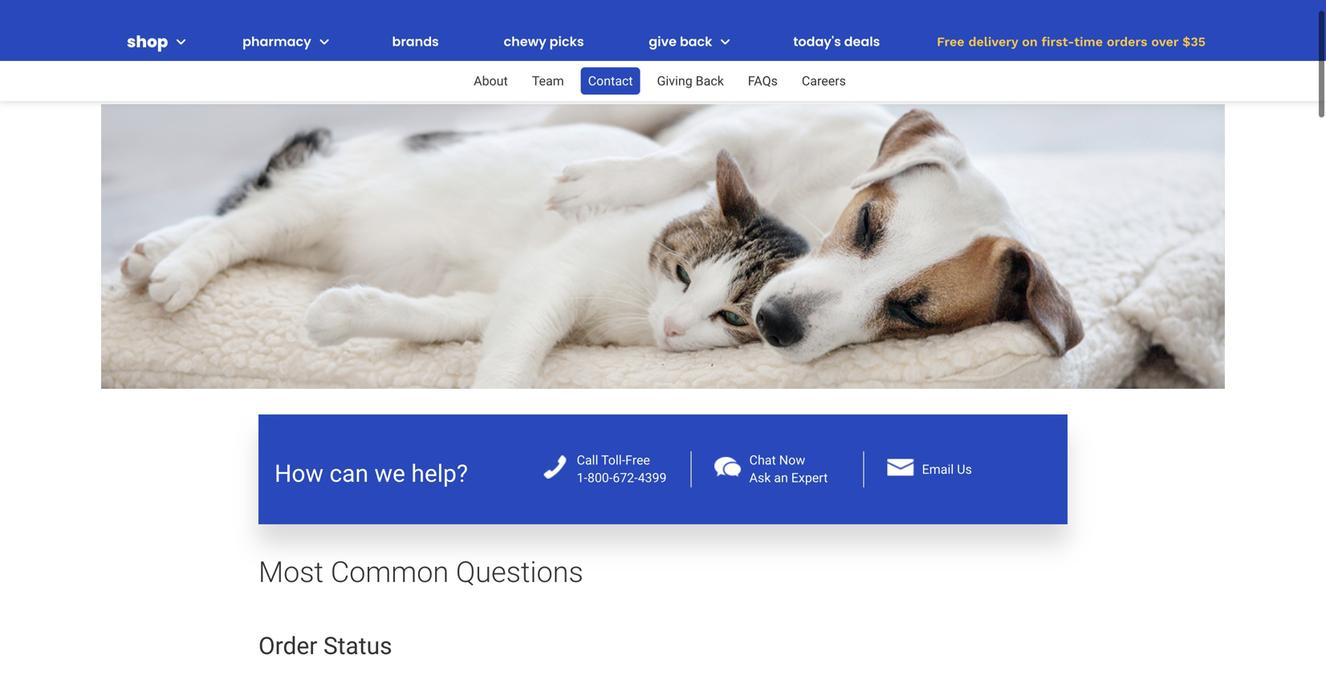 Task type: vqa. For each thing, say whether or not it's contained in the screenshot.
second Vet from right
no



Task type: describe. For each thing, give the bounding box(es) containing it.
most common questions
[[259, 556, 583, 590]]

team
[[532, 73, 564, 89]]

can
[[330, 460, 369, 489]]

most
[[259, 556, 324, 590]]

shop
[[127, 31, 168, 53]]

over
[[1152, 34, 1179, 49]]

call toll-free 1-800-672-4399
[[577, 453, 667, 486]]

email us image
[[887, 459, 914, 476]]

email us
[[922, 462, 972, 478]]

site banner
[[0, 0, 1326, 61]]

brands link
[[386, 22, 445, 61]]

orders
[[1107, 34, 1148, 49]]

now
[[779, 453, 805, 468]]

about link
[[467, 67, 515, 95]]

chewy picks link
[[497, 22, 591, 61]]

chat
[[749, 453, 776, 468]]

expert
[[791, 471, 828, 486]]

give
[[649, 33, 677, 51]]

we
[[374, 460, 405, 489]]

back for give back
[[680, 33, 713, 51]]

pharmacy link
[[236, 22, 311, 61]]

time
[[1074, 34, 1103, 49]]

toll-
[[601, 453, 625, 468]]

give back link
[[642, 22, 713, 61]]

deals
[[844, 33, 880, 51]]

672-
[[613, 471, 638, 486]]

pharmacy
[[243, 33, 311, 51]]

back for giving back
[[696, 73, 724, 89]]

brands
[[392, 33, 439, 51]]

email
[[922, 462, 954, 478]]

give back
[[649, 33, 713, 51]]

ask
[[749, 471, 771, 486]]

chat now image
[[715, 457, 741, 477]]

team link
[[525, 67, 571, 95]]

order
[[259, 633, 317, 661]]

an
[[774, 471, 788, 486]]

chewy
[[504, 33, 547, 51]]

faqs link
[[741, 67, 785, 95]]

call toll-free image
[[544, 456, 566, 479]]

order status
[[259, 633, 392, 661]]

free inside call toll-free 1-800-672-4399
[[625, 453, 650, 468]]

today's
[[793, 33, 841, 51]]

giving back
[[657, 73, 724, 89]]

today's deals
[[793, 33, 880, 51]]

help?
[[411, 460, 468, 489]]

pharmacy menu image
[[315, 32, 334, 51]]



Task type: locate. For each thing, give the bounding box(es) containing it.
free delivery on first-time orders over $35
[[937, 34, 1206, 49]]

0 vertical spatial back
[[680, 33, 713, 51]]

800-
[[588, 471, 613, 486]]

give back menu image
[[716, 32, 735, 51]]

free
[[937, 34, 965, 49], [625, 453, 650, 468]]

0 vertical spatial free
[[937, 34, 965, 49]]

how
[[275, 460, 324, 489]]

how can we help?
[[275, 460, 468, 489]]

back right giving on the top of the page
[[696, 73, 724, 89]]

careers link
[[795, 67, 853, 95]]

4399
[[638, 471, 667, 486]]

giving back link
[[650, 67, 731, 95]]

contact link
[[581, 67, 640, 95]]

0 horizontal spatial free
[[625, 453, 650, 468]]

chat now ask an expert
[[749, 453, 828, 486]]

on
[[1022, 34, 1038, 49]]

contact
[[588, 73, 633, 89]]

us
[[957, 462, 972, 478]]

giving
[[657, 73, 693, 89]]

1-
[[577, 471, 588, 486]]

free left delivery
[[937, 34, 965, 49]]

faqs
[[748, 73, 778, 89]]

chewy picks
[[504, 33, 584, 51]]

back left give back menu icon
[[680, 33, 713, 51]]

today's deals link
[[787, 22, 887, 61]]

common
[[331, 556, 449, 590]]

back
[[680, 33, 713, 51], [696, 73, 724, 89]]

1 vertical spatial back
[[696, 73, 724, 89]]

careers
[[802, 73, 846, 89]]

first-
[[1042, 34, 1074, 49]]

$35
[[1183, 34, 1206, 49]]

back inside the site banner
[[680, 33, 713, 51]]

1 horizontal spatial free
[[937, 34, 965, 49]]

questions
[[456, 556, 583, 590]]

status
[[323, 633, 392, 661]]

call
[[577, 453, 598, 468]]

delivery
[[969, 34, 1018, 49]]

free inside button
[[937, 34, 965, 49]]

menu image
[[171, 32, 191, 51]]

1 vertical spatial free
[[625, 453, 650, 468]]

free delivery on first-time orders over $35 button
[[932, 22, 1211, 61]]

shop button
[[127, 22, 191, 61]]

picks
[[550, 33, 584, 51]]

about
[[474, 73, 508, 89]]

email us link
[[922, 461, 1052, 479]]

free up 672- on the left of the page
[[625, 453, 650, 468]]



